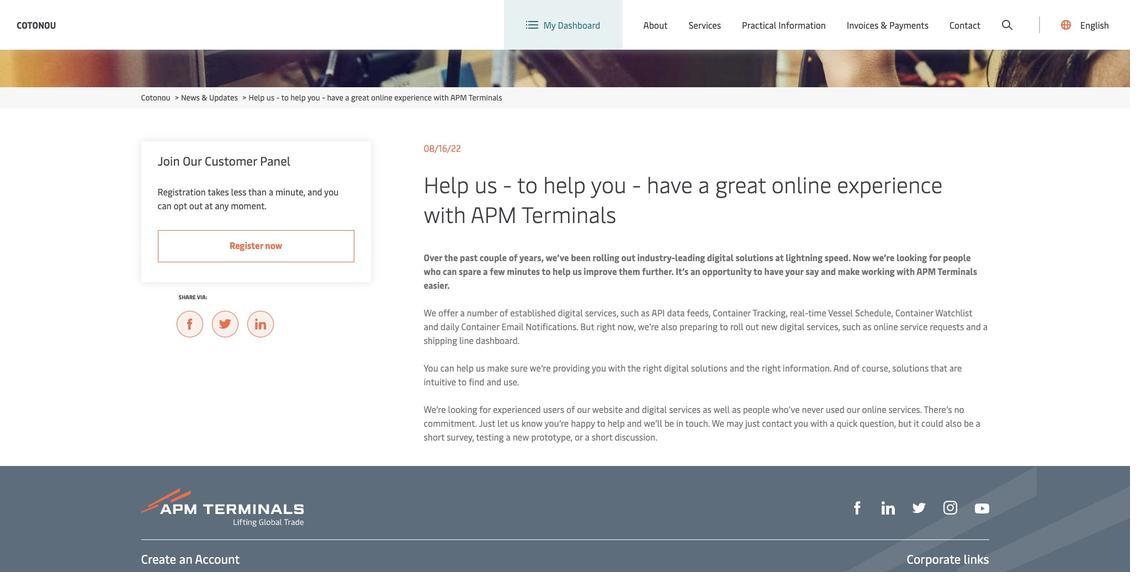 Task type: locate. For each thing, give the bounding box(es) containing it.
1 vertical spatial looking
[[448, 403, 478, 415]]

as
[[641, 307, 650, 319], [863, 320, 872, 333], [703, 403, 712, 415], [732, 403, 741, 415]]

to inside we offer a number of established digital services, such as api data feeds, container tracking, real-time vessel schedule, container watchlist and daily container email notifications. but right now, we're also preparing to roll out new digital services, such as online service requests and a shipping line dashboard.
[[720, 320, 728, 333]]

looking up commitment.
[[448, 403, 478, 415]]

account down apmt footer logo
[[195, 551, 240, 567]]

help inside help us - to help you - have a great online experience with apm terminals
[[424, 169, 469, 199]]

1 horizontal spatial cotonou link
[[141, 92, 170, 103]]

1 vertical spatial experience
[[838, 169, 943, 199]]

0 horizontal spatial apm
[[451, 92, 467, 103]]

1 vertical spatial create
[[141, 551, 176, 567]]

1 vertical spatial terminals
[[522, 199, 617, 229]]

0 horizontal spatial have
[[327, 92, 344, 103]]

2 horizontal spatial the
[[747, 362, 760, 374]]

0 vertical spatial cotonou link
[[17, 18, 56, 32]]

online
[[371, 92, 393, 103], [772, 169, 832, 199], [874, 320, 899, 333], [862, 403, 887, 415]]

been
[[571, 251, 591, 263]]

0 horizontal spatial looking
[[448, 403, 478, 415]]

english button
[[1062, 0, 1110, 50]]

minute,
[[276, 186, 306, 198]]

1 vertical spatial services,
[[807, 320, 841, 333]]

of right users
[[567, 403, 575, 415]]

terminals inside help us - to help you - have a great online experience with apm terminals
[[522, 199, 617, 229]]

1 vertical spatial out
[[622, 251, 636, 263]]

1 horizontal spatial right
[[643, 362, 662, 374]]

0 vertical spatial such
[[621, 307, 639, 319]]

0 horizontal spatial new
[[513, 431, 529, 443]]

them
[[619, 265, 640, 277]]

easier.
[[424, 279, 450, 291]]

2 horizontal spatial we're
[[873, 251, 895, 263]]

few
[[490, 265, 505, 277]]

1 vertical spatial apm
[[471, 199, 517, 229]]

services, up but
[[585, 307, 619, 319]]

at inside registration takes less than a minute, and you can opt out at any moment.
[[205, 199, 213, 212]]

1 vertical spatial for
[[480, 403, 491, 415]]

have inside over the past couple of years, we've been rolling out industry-leading digital solutions at lightning speed. now we're looking for people who can spare a few minutes to help us improve them further. it's an opportunity to have your say and make working with apm terminals easier.
[[765, 265, 784, 277]]

we're down the api
[[638, 320, 659, 333]]

have
[[327, 92, 344, 103], [647, 169, 693, 199], [765, 265, 784, 277]]

short right or
[[592, 431, 613, 443]]

digital up but
[[558, 307, 583, 319]]

in
[[677, 417, 684, 429]]

our up quick
[[847, 403, 860, 415]]

updates
[[209, 92, 238, 103]]

> left news
[[175, 92, 179, 103]]

well
[[714, 403, 730, 415]]

contact
[[762, 417, 792, 429]]

0 vertical spatial cotonou
[[17, 19, 56, 31]]

we're inside we offer a number of established digital services, such as api data feeds, container tracking, real-time vessel schedule, container watchlist and daily container email notifications. but right now, we're also preparing to roll out new digital services, such as online service requests and a shipping line dashboard.
[[638, 320, 659, 333]]

right inside we offer a number of established digital services, such as api data feeds, container tracking, real-time vessel schedule, container watchlist and daily container email notifications. but right now, we're also preparing to roll out new digital services, such as online service requests and a shipping line dashboard.
[[597, 320, 616, 333]]

solutions
[[736, 251, 774, 263], [691, 362, 728, 374], [893, 362, 929, 374]]

my dashboard
[[544, 19, 601, 31]]

apm
[[451, 92, 467, 103], [471, 199, 517, 229], [917, 265, 936, 277]]

solutions down we offer a number of established digital services, such as api data feeds, container tracking, real-time vessel schedule, container watchlist and daily container email notifications. but right now, we're also preparing to roll out new digital services, such as online service requests and a shipping line dashboard.
[[691, 362, 728, 374]]

for inside we're looking for experienced users of our website and digital services as well as people who've never used our online services. there's no commitment. just let us know you're happy to help and we'll be in touch. we may just contact you with a quick question, but it could also be a short survey, testing a new prototype, or a short discussion.
[[480, 403, 491, 415]]

online inside we offer a number of established digital services, such as api data feeds, container tracking, real-time vessel schedule, container watchlist and daily container email notifications. but right now, we're also preparing to roll out new digital services, such as online service requests and a shipping line dashboard.
[[874, 320, 899, 333]]

you
[[308, 92, 320, 103], [591, 169, 627, 199], [324, 186, 339, 198], [592, 362, 607, 374], [794, 417, 809, 429]]

we
[[424, 307, 436, 319], [712, 417, 725, 429]]

terminals inside over the past couple of years, we've been rolling out industry-leading digital solutions at lightning speed. now we're looking for people who can spare a few minutes to help us improve them further. it's an opportunity to have your say and make working with apm terminals easier.
[[938, 265, 978, 277]]

0 horizontal spatial >
[[175, 92, 179, 103]]

switch location button
[[802, 10, 882, 22]]

of up minutes
[[509, 251, 518, 263]]

an
[[691, 265, 701, 277], [179, 551, 193, 567]]

you inside help us - to help you - have a great online experience with apm terminals
[[591, 169, 627, 199]]

1 vertical spatial make
[[487, 362, 509, 374]]

we're up working
[[873, 251, 895, 263]]

apm up 08/16/22
[[451, 92, 467, 103]]

0 vertical spatial also
[[661, 320, 678, 333]]

also down data
[[661, 320, 678, 333]]

login / create account link
[[1000, 0, 1110, 33]]

0 horizontal spatial the
[[444, 251, 458, 263]]

help
[[249, 92, 265, 103], [424, 169, 469, 199]]

working
[[862, 265, 895, 277]]

1 be from the left
[[665, 417, 674, 429]]

of up email
[[500, 307, 508, 319]]

we left offer
[[424, 307, 436, 319]]

apm inside help us - to help you - have a great online experience with apm terminals
[[471, 199, 517, 229]]

help down 08/16/22
[[424, 169, 469, 199]]

2 horizontal spatial apm
[[917, 265, 936, 277]]

digital up we'll
[[642, 403, 667, 415]]

1 horizontal spatial make
[[838, 265, 860, 277]]

industry-
[[638, 251, 675, 263]]

and up the shipping in the bottom of the page
[[424, 320, 439, 333]]

0 horizontal spatial solutions
[[691, 362, 728, 374]]

1 vertical spatial new
[[513, 431, 529, 443]]

with right working
[[897, 265, 915, 277]]

be down no
[[964, 417, 974, 429]]

1 vertical spatial also
[[946, 417, 962, 429]]

> right the updates
[[243, 92, 247, 103]]

you inside the you can help us make sure we're providing you with the right digital solutions and the right information. and of course, solutions that are intuitive to find and use.
[[592, 362, 607, 374]]

know
[[522, 417, 543, 429]]

invoices & payments
[[847, 19, 929, 31]]

digital up opportunity
[[707, 251, 734, 263]]

1 horizontal spatial short
[[592, 431, 613, 443]]

2 short from the left
[[592, 431, 613, 443]]

preparing
[[680, 320, 718, 333]]

help inside over the past couple of years, we've been rolling out industry-leading digital solutions at lightning speed. now we're looking for people who can spare a few minutes to help us improve them further. it's an opportunity to have your say and make working with apm terminals easier.
[[553, 265, 571, 277]]

solutions for at
[[736, 251, 774, 263]]

prototype,
[[532, 431, 573, 443]]

0 vertical spatial people
[[944, 251, 971, 263]]

to
[[281, 92, 289, 103], [517, 169, 538, 199], [542, 265, 551, 277], [754, 265, 763, 277], [720, 320, 728, 333], [458, 376, 467, 388], [597, 417, 606, 429]]

and inside registration takes less than a minute, and you can opt out at any moment.
[[308, 186, 322, 198]]

0 vertical spatial we're
[[873, 251, 895, 263]]

such up now,
[[621, 307, 639, 319]]

0 horizontal spatial an
[[179, 551, 193, 567]]

2 vertical spatial can
[[441, 362, 454, 374]]

can left opt
[[158, 199, 172, 212]]

can inside registration takes less than a minute, and you can opt out at any moment.
[[158, 199, 172, 212]]

2 horizontal spatial out
[[746, 320, 759, 333]]

apm up the couple
[[471, 199, 517, 229]]

1 horizontal spatial at
[[776, 251, 784, 263]]

1 horizontal spatial &
[[881, 19, 888, 31]]

0 horizontal spatial create
[[141, 551, 176, 567]]

with up the website
[[609, 362, 626, 374]]

experience inside help us - to help you - have a great online experience with apm terminals
[[838, 169, 943, 199]]

cotonou link
[[17, 18, 56, 32], [141, 92, 170, 103]]

>
[[175, 92, 179, 103], [243, 92, 247, 103]]

0 horizontal spatial at
[[205, 199, 213, 212]]

2 vertical spatial terminals
[[938, 265, 978, 277]]

0 horizontal spatial right
[[597, 320, 616, 333]]

can up intuitive
[[441, 362, 454, 374]]

as down schedule,
[[863, 320, 872, 333]]

right
[[597, 320, 616, 333], [643, 362, 662, 374], [762, 362, 781, 374]]

0 vertical spatial looking
[[897, 251, 928, 263]]

0 horizontal spatial such
[[621, 307, 639, 319]]

1 vertical spatial we
[[712, 417, 725, 429]]

roll
[[731, 320, 744, 333]]

container up service
[[896, 307, 934, 319]]

0 vertical spatial &
[[881, 19, 888, 31]]

also down no
[[946, 417, 962, 429]]

1 horizontal spatial experience
[[838, 169, 943, 199]]

you can help us make sure we're providing you with the right digital solutions and the right information. and of course, solutions that are intuitive to find and use.
[[424, 362, 963, 388]]

and right say
[[821, 265, 836, 277]]

our up happy
[[577, 403, 591, 415]]

out right opt
[[189, 199, 203, 212]]

1 horizontal spatial great
[[716, 169, 766, 199]]

of inside we're looking for experienced users of our website and digital services as well as people who've never used our online services. there's no commitment. just let us know you're happy to help and we'll be in touch. we may just contact you with a quick question, but it could also be a short survey, testing a new prototype, or a short discussion.
[[567, 403, 575, 415]]

menu
[[945, 10, 968, 22]]

0 vertical spatial apm
[[451, 92, 467, 103]]

1 horizontal spatial >
[[243, 92, 247, 103]]

with
[[434, 92, 449, 103], [424, 199, 466, 229], [897, 265, 915, 277], [609, 362, 626, 374], [811, 417, 828, 429]]

0 vertical spatial for
[[930, 251, 942, 263]]

register now link
[[158, 230, 354, 262]]

digital inside over the past couple of years, we've been rolling out industry-leading digital solutions at lightning speed. now we're looking for people who can spare a few minutes to help us improve them further. it's an opportunity to have your say and make working with apm terminals easier.
[[707, 251, 734, 263]]

make inside the you can help us make sure we're providing you with the right digital solutions and the right information. and of course, solutions that are intuitive to find and use.
[[487, 362, 509, 374]]

out up them
[[622, 251, 636, 263]]

0 vertical spatial out
[[189, 199, 203, 212]]

moment.
[[231, 199, 267, 212]]

with up 08/16/22
[[434, 92, 449, 103]]

invoices
[[847, 19, 879, 31]]

us
[[267, 92, 275, 103], [475, 169, 498, 199], [573, 265, 582, 277], [476, 362, 485, 374], [510, 417, 520, 429]]

of inside the you can help us make sure we're providing you with the right digital solutions and the right information. and of course, solutions that are intuitive to find and use.
[[852, 362, 860, 374]]

-
[[277, 92, 280, 103], [322, 92, 325, 103], [503, 169, 512, 199], [633, 169, 642, 199]]

solutions inside over the past couple of years, we've been rolling out industry-leading digital solutions at lightning speed. now we're looking for people who can spare a few minutes to help us improve them further. it's an opportunity to have your say and make working with apm terminals easier.
[[736, 251, 774, 263]]

make up use.
[[487, 362, 509, 374]]

of right "and"
[[852, 362, 860, 374]]

we've
[[546, 251, 569, 263]]

1 vertical spatial cotonou
[[141, 92, 170, 103]]

the inside over the past couple of years, we've been rolling out industry-leading digital solutions at lightning speed. now we're looking for people who can spare a few minutes to help us improve them further. it's an opportunity to have your say and make working with apm terminals easier.
[[444, 251, 458, 263]]

who
[[424, 265, 441, 277]]

be left in
[[665, 417, 674, 429]]

0 horizontal spatial cotonou
[[17, 19, 56, 31]]

solutions up opportunity
[[736, 251, 774, 263]]

0 vertical spatial can
[[158, 199, 172, 212]]

lightning
[[786, 251, 823, 263]]

requests
[[930, 320, 965, 333]]

create an account
[[141, 551, 240, 567]]

account right /
[[1077, 10, 1110, 22]]

or
[[575, 431, 583, 443]]

you inside registration takes less than a minute, and you can opt out at any moment.
[[324, 186, 339, 198]]

1 horizontal spatial apm
[[471, 199, 517, 229]]

make down speed.
[[838, 265, 860, 277]]

1 horizontal spatial help
[[424, 169, 469, 199]]

1 horizontal spatial our
[[847, 403, 860, 415]]

you tube link
[[975, 501, 990, 515]]

1 horizontal spatial terminals
[[522, 199, 617, 229]]

1 short from the left
[[424, 431, 445, 443]]

course,
[[862, 362, 891, 374]]

1 vertical spatial account
[[195, 551, 240, 567]]

2 horizontal spatial terminals
[[938, 265, 978, 277]]

services,
[[585, 307, 619, 319], [807, 320, 841, 333]]

container up the roll
[[713, 307, 751, 319]]

0 horizontal spatial make
[[487, 362, 509, 374]]

1 > from the left
[[175, 92, 179, 103]]

just
[[746, 417, 760, 429]]

at left "lightning"
[[776, 251, 784, 263]]

2 > from the left
[[243, 92, 247, 103]]

0 horizontal spatial experience
[[395, 92, 432, 103]]

0 horizontal spatial we
[[424, 307, 436, 319]]

to inside help us - to help you - have a great online experience with apm terminals
[[517, 169, 538, 199]]

looking right now
[[897, 251, 928, 263]]

happy
[[571, 417, 595, 429]]

find
[[469, 376, 485, 388]]

solutions left that
[[893, 362, 929, 374]]

we're right sure
[[530, 362, 551, 374]]

out right the roll
[[746, 320, 759, 333]]

container down number
[[462, 320, 500, 333]]

1 horizontal spatial be
[[964, 417, 974, 429]]

a inside registration takes less than a minute, and you can opt out at any moment.
[[269, 186, 273, 198]]

at inside over the past couple of years, we've been rolling out industry-leading digital solutions at lightning speed. now we're looking for people who can spare a few minutes to help us improve them further. it's an opportunity to have your say and make working with apm terminals easier.
[[776, 251, 784, 263]]

cotonou > news & updates > help us - to help you - have a great online experience with apm terminals
[[141, 92, 503, 103]]

great
[[351, 92, 369, 103], [716, 169, 766, 199]]

the left information.
[[747, 362, 760, 374]]

tracking,
[[753, 307, 788, 319]]

2 horizontal spatial have
[[765, 265, 784, 277]]

it
[[914, 417, 920, 429]]

we down well
[[712, 417, 725, 429]]

such down 'vessel' on the right bottom
[[843, 320, 861, 333]]

help us - to help you - have a great online experience with apm terminals
[[424, 169, 943, 229]]

new down tracking,
[[762, 320, 778, 333]]

2 horizontal spatial right
[[762, 362, 781, 374]]

0 vertical spatial help
[[249, 92, 265, 103]]

digital up services
[[664, 362, 689, 374]]

of inside we offer a number of established digital services, such as api data feeds, container tracking, real-time vessel schedule, container watchlist and daily container email notifications. but right now, we're also preparing to roll out new digital services, such as online service requests and a shipping line dashboard.
[[500, 307, 508, 319]]

news & updates link
[[181, 92, 238, 103]]

services, down time
[[807, 320, 841, 333]]

0 horizontal spatial our
[[577, 403, 591, 415]]

and left use.
[[487, 376, 502, 388]]

to inside we're looking for experienced users of our website and digital services as well as people who've never used our online services. there's no commitment. just let us know you're happy to help and we'll be in touch. we may just contact you with a quick question, but it could also be a short survey, testing a new prototype, or a short discussion.
[[597, 417, 606, 429]]

& inside invoices & payments dropdown button
[[881, 19, 888, 31]]

0 horizontal spatial cotonou link
[[17, 18, 56, 32]]

with up over
[[424, 199, 466, 229]]

1 horizontal spatial out
[[622, 251, 636, 263]]

apm inside over the past couple of years, we've been rolling out industry-leading digital solutions at lightning speed. now we're looking for people who can spare a few minutes to help us improve them further. it's an opportunity to have your say and make working with apm terminals easier.
[[917, 265, 936, 277]]

0 vertical spatial new
[[762, 320, 778, 333]]

now
[[853, 251, 871, 263]]

and
[[308, 186, 322, 198], [821, 265, 836, 277], [424, 320, 439, 333], [967, 320, 982, 333], [730, 362, 745, 374], [487, 376, 502, 388], [625, 403, 640, 415], [627, 417, 642, 429]]

we're inside over the past couple of years, we've been rolling out industry-leading digital solutions at lightning speed. now we're looking for people who can spare a few minutes to help us improve them further. it's an opportunity to have your say and make working with apm terminals easier.
[[873, 251, 895, 263]]

0 vertical spatial experience
[[395, 92, 432, 103]]

the left past
[[444, 251, 458, 263]]

people
[[944, 251, 971, 263], [743, 403, 770, 415]]

out inside over the past couple of years, we've been rolling out industry-leading digital solutions at lightning speed. now we're looking for people who can spare a few minutes to help us improve them further. it's an opportunity to have your say and make working with apm terminals easier.
[[622, 251, 636, 263]]

at left any
[[205, 199, 213, 212]]

for inside over the past couple of years, we've been rolling out industry-leading digital solutions at lightning speed. now we're looking for people who can spare a few minutes to help us improve them further. it's an opportunity to have your say and make working with apm terminals easier.
[[930, 251, 942, 263]]

1 horizontal spatial cotonou
[[141, 92, 170, 103]]

0 vertical spatial at
[[205, 199, 213, 212]]

0 vertical spatial we
[[424, 307, 436, 319]]

of inside over the past couple of years, we've been rolling out industry-leading digital solutions at lightning speed. now we're looking for people who can spare a few minutes to help us improve them further. it's an opportunity to have your say and make working with apm terminals easier.
[[509, 251, 518, 263]]

just
[[479, 417, 496, 429]]

0 horizontal spatial services,
[[585, 307, 619, 319]]

an inside over the past couple of years, we've been rolling out industry-leading digital solutions at lightning speed. now we're looking for people who can spare a few minutes to help us improve them further. it's an opportunity to have your say and make working with apm terminals easier.
[[691, 265, 701, 277]]

1 vertical spatial we're
[[638, 320, 659, 333]]

1 vertical spatial help
[[424, 169, 469, 199]]

about button
[[644, 0, 668, 50]]

0 vertical spatial make
[[838, 265, 860, 277]]

1 horizontal spatial we
[[712, 417, 725, 429]]

looking
[[897, 251, 928, 263], [448, 403, 478, 415]]

use.
[[504, 376, 520, 388]]

the down now,
[[628, 362, 641, 374]]

out inside we offer a number of established digital services, such as api data feeds, container tracking, real-time vessel schedule, container watchlist and daily container email notifications. but right now, we're also preparing to roll out new digital services, such as online service requests and a shipping line dashboard.
[[746, 320, 759, 333]]

create
[[1050, 10, 1075, 22], [141, 551, 176, 567]]

instagram image
[[944, 501, 958, 515]]

who've
[[772, 403, 800, 415]]

a inside help us - to help you - have a great online experience with apm terminals
[[699, 169, 710, 199]]

220816 apm terminals digital solutions image
[[0, 0, 1131, 87]]

with down never at right bottom
[[811, 417, 828, 429]]

0 horizontal spatial &
[[202, 92, 208, 103]]

experience
[[395, 92, 432, 103], [838, 169, 943, 199]]

1 horizontal spatial account
[[1077, 10, 1110, 22]]

can right "who"
[[443, 265, 457, 277]]

our
[[183, 152, 202, 169]]

1 vertical spatial great
[[716, 169, 766, 199]]

and right "minute,"
[[308, 186, 322, 198]]

apm right working
[[917, 265, 936, 277]]

1 horizontal spatial have
[[647, 169, 693, 199]]

& right news
[[202, 92, 208, 103]]

0 horizontal spatial people
[[743, 403, 770, 415]]

0 horizontal spatial we're
[[530, 362, 551, 374]]

looking inside over the past couple of years, we've been rolling out industry-leading digital solutions at lightning speed. now we're looking for people who can spare a few minutes to help us improve them further. it's an opportunity to have your say and make working with apm terminals easier.
[[897, 251, 928, 263]]

short down commitment.
[[424, 431, 445, 443]]

1 vertical spatial can
[[443, 265, 457, 277]]

1 horizontal spatial container
[[713, 307, 751, 319]]

with inside help us - to help you - have a great online experience with apm terminals
[[424, 199, 466, 229]]

& right invoices
[[881, 19, 888, 31]]

us inside over the past couple of years, we've been rolling out industry-leading digital solutions at lightning speed. now we're looking for people who can spare a few minutes to help us improve them further. it's an opportunity to have your say and make working with apm terminals easier.
[[573, 265, 582, 277]]

help right the updates
[[249, 92, 265, 103]]

new down know at the bottom left of page
[[513, 431, 529, 443]]

0 horizontal spatial also
[[661, 320, 678, 333]]

1 horizontal spatial an
[[691, 265, 701, 277]]

0 vertical spatial create
[[1050, 10, 1075, 22]]

at
[[205, 199, 213, 212], [776, 251, 784, 263]]



Task type: describe. For each thing, give the bounding box(es) containing it.
practical information button
[[742, 0, 826, 50]]

news
[[181, 92, 200, 103]]

1 vertical spatial such
[[843, 320, 861, 333]]

opt
[[174, 199, 187, 212]]

we inside we're looking for experienced users of our website and digital services as well as people who've never used our online services. there's no commitment. just let us know you're happy to help and we'll be in touch. we may just contact you with a quick question, but it could also be a short survey, testing a new prototype, or a short discussion.
[[712, 417, 725, 429]]

2 be from the left
[[964, 417, 974, 429]]

people inside we're looking for experienced users of our website and digital services as well as people who've never used our online services. there's no commitment. just let us know you're happy to help and we'll be in touch. we may just contact you with a quick question, but it could also be a short survey, testing a new prototype, or a short discussion.
[[743, 403, 770, 415]]

as up may
[[732, 403, 741, 415]]

people inside over the past couple of years, we've been rolling out industry-leading digital solutions at lightning speed. now we're looking for people who can spare a few minutes to help us improve them further. it's an opportunity to have your say and make working with apm terminals easier.
[[944, 251, 971, 263]]

join our customer panel
[[158, 152, 291, 169]]

improve
[[584, 265, 617, 277]]

data
[[667, 307, 685, 319]]

instagram link
[[944, 500, 958, 515]]

2 horizontal spatial container
[[896, 307, 934, 319]]

corporate
[[907, 551, 961, 567]]

facebook image
[[851, 502, 864, 515]]

a inside over the past couple of years, we've been rolling out industry-leading digital solutions at lightning speed. now we're looking for people who can spare a few minutes to help us improve them further. it's an opportunity to have your say and make working with apm terminals easier.
[[483, 265, 488, 277]]

email
[[502, 320, 524, 333]]

and down the roll
[[730, 362, 745, 374]]

with inside the you can help us make sure we're providing you with the right digital solutions and the right information. and of course, solutions that are intuitive to find and use.
[[609, 362, 626, 374]]

online inside help us - to help you - have a great online experience with apm terminals
[[772, 169, 832, 199]]

intuitive
[[424, 376, 456, 388]]

now,
[[618, 320, 636, 333]]

say
[[806, 265, 819, 277]]

0 horizontal spatial terminals
[[469, 92, 503, 103]]

digital down real-
[[780, 320, 805, 333]]

watchlist
[[936, 307, 973, 319]]

question,
[[860, 417, 897, 429]]

can inside over the past couple of years, we've been rolling out industry-leading digital solutions at lightning speed. now we're looking for people who can spare a few minutes to help us improve them further. it's an opportunity to have your say and make working with apm terminals easier.
[[443, 265, 457, 277]]

0 vertical spatial have
[[327, 92, 344, 103]]

could
[[922, 417, 944, 429]]

touch.
[[686, 417, 710, 429]]

over the past couple of years, we've been rolling out industry-leading digital solutions at lightning speed. now we're looking for people who can spare a few minutes to help us improve them further. it's an opportunity to have your say and make working with apm terminals easier.
[[424, 251, 978, 291]]

testing
[[476, 431, 504, 443]]

may
[[727, 417, 744, 429]]

experienced
[[493, 403, 541, 415]]

contact button
[[950, 0, 981, 50]]

over
[[424, 251, 443, 263]]

have inside help us - to help you - have a great online experience with apm terminals
[[647, 169, 693, 199]]

digital inside the you can help us make sure we're providing you with the right digital solutions and the right information. and of course, solutions that are intuitive to find and use.
[[664, 362, 689, 374]]

are
[[950, 362, 963, 374]]

services
[[669, 403, 701, 415]]

opportunity
[[703, 265, 752, 277]]

to inside the you can help us make sure we're providing you with the right digital solutions and the right information. and of course, solutions that are intuitive to find and use.
[[458, 376, 467, 388]]

us inside we're looking for experienced users of our website and digital services as well as people who've never used our online services. there's no commitment. just let us know you're happy to help and we'll be in touch. we may just contact you with a quick question, but it could also be a short survey, testing a new prototype, or a short discussion.
[[510, 417, 520, 429]]

online inside we're looking for experienced users of our website and digital services as well as people who've never used our online services. there's no commitment. just let us know you're happy to help and we'll be in touch. we may just contact you with a quick question, but it could also be a short survey, testing a new prototype, or a short discussion.
[[862, 403, 887, 415]]

1 our from the left
[[577, 403, 591, 415]]

0 vertical spatial services,
[[585, 307, 619, 319]]

my
[[544, 19, 556, 31]]

solutions for and
[[691, 362, 728, 374]]

dashboard
[[558, 19, 601, 31]]

apmt footer logo image
[[141, 488, 304, 527]]

feeds,
[[687, 307, 711, 319]]

as left the api
[[641, 307, 650, 319]]

join
[[158, 152, 180, 169]]

but
[[581, 320, 595, 333]]

as left well
[[703, 403, 712, 415]]

links
[[964, 551, 990, 567]]

linkedin__x28_alt_x29__3_ link
[[882, 500, 895, 515]]

fill 44 link
[[913, 500, 926, 515]]

great inside help us - to help you - have a great online experience with apm terminals
[[716, 169, 766, 199]]

cotonou for cotonou
[[17, 19, 56, 31]]

payments
[[890, 19, 929, 31]]

new inside we're looking for experienced users of our website and digital services as well as people who've never used our online services. there's no commitment. just let us know you're happy to help and we'll be in touch. we may just contact you with a quick question, but it could also be a short survey, testing a new prototype, or a short discussion.
[[513, 431, 529, 443]]

digital inside we're looking for experienced users of our website and digital services as well as people who've never used our online services. there's no commitment. just let us know you're happy to help and we'll be in touch. we may just contact you with a quick question, but it could also be a short survey, testing a new prototype, or a short discussion.
[[642, 403, 667, 415]]

providing
[[553, 362, 590, 374]]

also inside we offer a number of established digital services, such as api data feeds, container tracking, real-time vessel schedule, container watchlist and daily container email notifications. but right now, we're also preparing to roll out new digital services, such as online service requests and a shipping line dashboard.
[[661, 320, 678, 333]]

survey,
[[447, 431, 474, 443]]

with inside we're looking for experienced users of our website and digital services as well as people who've never used our online services. there's no commitment. just let us know you're happy to help and we'll be in touch. we may just contact you with a quick question, but it could also be a short survey, testing a new prototype, or a short discussion.
[[811, 417, 828, 429]]

schedule,
[[856, 307, 894, 319]]

corporate links
[[907, 551, 990, 567]]

out inside registration takes less than a minute, and you can opt out at any moment.
[[189, 199, 203, 212]]

we inside we offer a number of established digital services, such as api data feeds, container tracking, real-time vessel schedule, container watchlist and daily container email notifications. but right now, we're also preparing to roll out new digital services, such as online service requests and a shipping line dashboard.
[[424, 307, 436, 319]]

youtube image
[[975, 504, 990, 514]]

with inside over the past couple of years, we've been rolling out industry-leading digital solutions at lightning speed. now we're looking for people who can spare a few minutes to help us improve them further. it's an opportunity to have your say and make working with apm terminals easier.
[[897, 265, 915, 277]]

1 horizontal spatial create
[[1050, 10, 1075, 22]]

global menu button
[[893, 0, 979, 33]]

registration takes less than a minute, and you can opt out at any moment.
[[158, 186, 339, 212]]

established
[[511, 307, 556, 319]]

we're
[[424, 403, 446, 415]]

0 horizontal spatial great
[[351, 92, 369, 103]]

1 horizontal spatial the
[[628, 362, 641, 374]]

used
[[826, 403, 845, 415]]

2 horizontal spatial solutions
[[893, 362, 929, 374]]

2 our from the left
[[847, 403, 860, 415]]

help inside we're looking for experienced users of our website and digital services as well as people who've never used our online services. there's no commitment. just let us know you're happy to help and we'll be in touch. we may just contact you with a quick question, but it could also be a short survey, testing a new prototype, or a short discussion.
[[608, 417, 625, 429]]

english
[[1081, 19, 1110, 31]]

service
[[901, 320, 928, 333]]

services.
[[889, 403, 922, 415]]

us inside help us - to help you - have a great online experience with apm terminals
[[475, 169, 498, 199]]

real-
[[790, 307, 809, 319]]

panel
[[260, 152, 291, 169]]

you're
[[545, 417, 569, 429]]

and inside over the past couple of years, we've been rolling out industry-leading digital solutions at lightning speed. now we're looking for people who can spare a few minutes to help us improve them further. it's an opportunity to have your say and make working with apm terminals easier.
[[821, 265, 836, 277]]

0 vertical spatial account
[[1077, 10, 1110, 22]]

help inside help us - to help you - have a great online experience with apm terminals
[[544, 169, 586, 199]]

speed.
[[825, 251, 851, 263]]

that
[[931, 362, 948, 374]]

about
[[644, 19, 668, 31]]

years,
[[520, 251, 544, 263]]

it's
[[676, 265, 689, 277]]

information
[[779, 19, 826, 31]]

discussion.
[[615, 431, 658, 443]]

my dashboard button
[[526, 0, 601, 50]]

us inside the you can help us make sure we're providing you with the right digital solutions and the right information. and of course, solutions that are intuitive to find and use.
[[476, 362, 485, 374]]

line
[[460, 334, 474, 346]]

registration
[[158, 186, 206, 198]]

1 vertical spatial an
[[179, 551, 193, 567]]

help inside the you can help us make sure we're providing you with the right digital solutions and the right information. and of course, solutions that are intuitive to find and use.
[[457, 362, 474, 374]]

also inside we're looking for experienced users of our website and digital services as well as people who've never used our online services. there's no commitment. just let us know you're happy to help and we'll be in touch. we may just contact you with a quick question, but it could also be a short survey, testing a new prototype, or a short discussion.
[[946, 417, 962, 429]]

and down watchlist
[[967, 320, 982, 333]]

1 vertical spatial cotonou link
[[141, 92, 170, 103]]

linkedin image
[[882, 502, 895, 515]]

daily
[[441, 320, 459, 333]]

past
[[460, 251, 478, 263]]

share
[[179, 293, 196, 301]]

make inside over the past couple of years, we've been rolling out industry-leading digital solutions at lightning speed. now we're looking for people who can spare a few minutes to help us improve them further. it's an opportunity to have your say and make working with apm terminals easier.
[[838, 265, 860, 277]]

rolling
[[593, 251, 620, 263]]

notifications.
[[526, 320, 579, 333]]

can inside the you can help us make sure we're providing you with the right digital solutions and the right information. and of course, solutions that are intuitive to find and use.
[[441, 362, 454, 374]]

/
[[1044, 10, 1048, 22]]

cotonou for cotonou > news & updates > help us - to help you - have a great online experience with apm terminals
[[141, 92, 170, 103]]

website
[[593, 403, 623, 415]]

0 horizontal spatial help
[[249, 92, 265, 103]]

we're inside the you can help us make sure we're providing you with the right digital solutions and the right information. and of course, solutions that are intuitive to find and use.
[[530, 362, 551, 374]]

switch location
[[820, 10, 882, 22]]

now
[[265, 239, 282, 251]]

less
[[231, 186, 247, 198]]

users
[[543, 403, 565, 415]]

looking inside we're looking for experienced users of our website and digital services as well as people who've never used our online services. there's no commitment. just let us know you're happy to help and we'll be in touch. we may just contact you with a quick question, but it could also be a short survey, testing a new prototype, or a short discussion.
[[448, 403, 478, 415]]

you inside we're looking for experienced users of our website and digital services as well as people who've never used our online services. there's no commitment. just let us know you're happy to help and we'll be in touch. we may just contact you with a quick question, but it could also be a short survey, testing a new prototype, or a short discussion.
[[794, 417, 809, 429]]

new inside we offer a number of established digital services, such as api data feeds, container tracking, real-time vessel schedule, container watchlist and daily container email notifications. but right now, we're also preparing to roll out new digital services, such as online service requests and a shipping line dashboard.
[[762, 320, 778, 333]]

vessel
[[829, 307, 854, 319]]

1 vertical spatial &
[[202, 92, 208, 103]]

practical information
[[742, 19, 826, 31]]

08/16/22
[[424, 142, 461, 154]]

and right the website
[[625, 403, 640, 415]]

and up discussion.
[[627, 417, 642, 429]]

shape link
[[851, 500, 864, 515]]

shipping
[[424, 334, 457, 346]]

number
[[467, 307, 498, 319]]

twitter image
[[913, 502, 926, 515]]

services
[[689, 19, 721, 31]]

0 horizontal spatial container
[[462, 320, 500, 333]]



Task type: vqa. For each thing, say whether or not it's contained in the screenshot.
carrier
no



